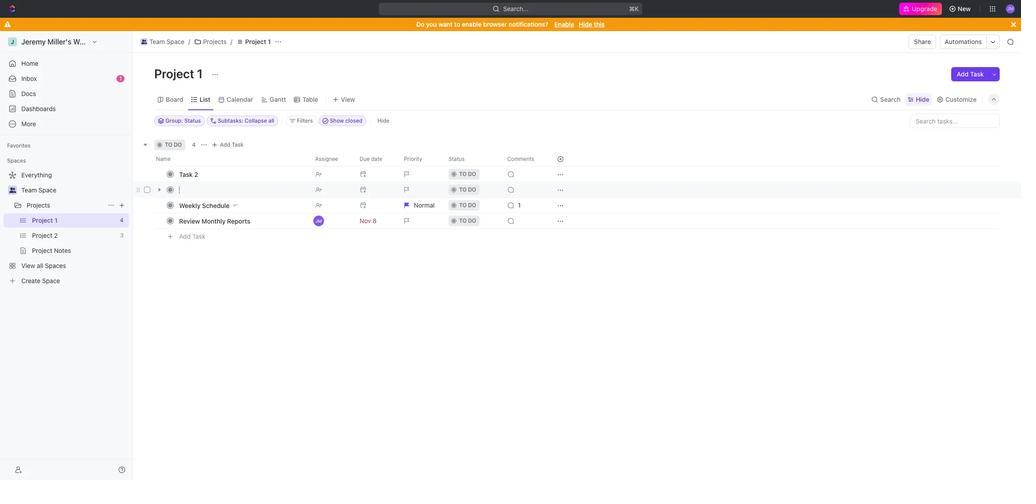 Task type: vqa. For each thing, say whether or not it's contained in the screenshot.
rightmost Project 1
yes



Task type: describe. For each thing, give the bounding box(es) containing it.
upgrade link
[[900, 3, 942, 15]]

more button
[[4, 117, 129, 131]]

0 vertical spatial projects link
[[192, 36, 229, 47]]

list
[[200, 95, 210, 103]]

calendar
[[227, 95, 253, 103]]

browser
[[483, 20, 507, 28]]

tree inside sidebar navigation
[[4, 168, 129, 288]]

more
[[21, 120, 36, 128]]

weekly
[[179, 202, 201, 209]]

to do for review monthly reports link
[[459, 217, 476, 224]]

‎task
[[179, 171, 193, 178]]

favorites button
[[4, 141, 34, 151]]

priority button
[[399, 152, 443, 166]]

2 horizontal spatial add task button
[[952, 67, 989, 81]]

to do for ‎task 2 link
[[459, 171, 476, 177]]

jm for jm dropdown button to the top
[[1008, 6, 1014, 11]]

board link
[[164, 93, 183, 106]]

space inside "link"
[[42, 277, 60, 285]]

j
[[11, 38, 14, 45]]

user group image inside tree
[[9, 188, 16, 193]]

add task for the rightmost add task button
[[957, 70, 984, 78]]

to do button for weekly schedule link
[[443, 197, 502, 213]]

4 inside sidebar navigation
[[120, 217, 124, 224]]

everything link
[[4, 168, 127, 182]]

2 for ‎task 2
[[194, 171, 198, 178]]

list link
[[198, 93, 210, 106]]

customize button
[[934, 93, 980, 106]]

show closed
[[330, 117, 363, 124]]

group: status
[[165, 117, 201, 124]]

jeremy
[[21, 38, 46, 46]]

0 horizontal spatial spaces
[[7, 157, 26, 164]]

date
[[371, 156, 382, 162]]

this
[[594, 20, 605, 28]]

search button
[[869, 93, 904, 106]]

0 vertical spatial hide
[[579, 20, 592, 28]]

review monthly reports link
[[177, 215, 308, 227]]

automations
[[945, 38, 982, 45]]

1 vertical spatial add task
[[220, 141, 244, 148]]

dashboards
[[21, 105, 56, 113]]

0 vertical spatial team space
[[149, 38, 184, 45]]

project for the bottom project 1 link
[[32, 217, 53, 224]]

1 inside tree
[[55, 217, 58, 224]]

review monthly reports
[[179, 217, 250, 225]]

0 horizontal spatial jm button
[[310, 213, 354, 229]]

create
[[21, 277, 40, 285]]

closed
[[346, 117, 363, 124]]

0 vertical spatial space
[[167, 38, 184, 45]]

hide inside dropdown button
[[916, 95, 930, 103]]

enable
[[555, 20, 574, 28]]

add task for left add task button
[[179, 232, 205, 240]]

1 inside dropdown button
[[518, 201, 521, 209]]

docs link
[[4, 87, 129, 101]]

subtasks: collapse all
[[218, 117, 274, 124]]

team inside tree
[[21, 186, 37, 194]]

jeremy miller's workspace
[[21, 38, 110, 46]]

due
[[360, 156, 370, 162]]

view button
[[329, 89, 358, 110]]

jm for the left jm dropdown button
[[316, 218, 322, 224]]

miller's
[[48, 38, 71, 46]]

everything
[[21, 171, 52, 179]]

projects inside sidebar navigation
[[27, 201, 50, 209]]

assignee
[[315, 156, 338, 162]]

0 vertical spatial project 1
[[245, 38, 271, 45]]

review
[[179, 217, 200, 225]]

customize
[[946, 95, 977, 103]]

project 1 inside sidebar navigation
[[32, 217, 58, 224]]

gantt
[[270, 95, 286, 103]]

0 vertical spatial all
[[269, 117, 274, 124]]

project notes link
[[32, 244, 127, 258]]

project 2 link
[[32, 229, 117, 243]]

‎task 2 link
[[177, 168, 308, 181]]

assignee button
[[310, 152, 354, 166]]

enable
[[462, 20, 482, 28]]

notes
[[54, 247, 71, 254]]

docs
[[21, 90, 36, 97]]

home
[[21, 60, 38, 67]]

search...
[[503, 5, 529, 12]]

1 vertical spatial projects link
[[27, 198, 104, 213]]

hide button
[[374, 116, 393, 126]]

do for review monthly reports link
[[468, 217, 476, 224]]

comments
[[507, 156, 534, 162]]

normal
[[414, 201, 435, 209]]

group:
[[165, 117, 183, 124]]

to do button for review monthly reports link
[[443, 213, 502, 229]]

show closed button
[[319, 116, 367, 126]]

task for the rightmost add task button
[[971, 70, 984, 78]]

name button
[[154, 152, 310, 166]]

create space
[[21, 277, 60, 285]]

1 / from the left
[[188, 38, 190, 45]]

0 vertical spatial team
[[149, 38, 165, 45]]

0 vertical spatial 4
[[192, 141, 196, 148]]

you
[[426, 20, 437, 28]]

new button
[[946, 2, 977, 16]]

add for the rightmost add task button
[[957, 70, 969, 78]]

0 vertical spatial project 1 link
[[234, 36, 273, 47]]

1 horizontal spatial add
[[220, 141, 230, 148]]

table link
[[301, 93, 318, 106]]

0 horizontal spatial add task button
[[175, 231, 209, 242]]

inbox
[[21, 75, 37, 82]]

view all spaces
[[21, 262, 66, 269]]

view for view all spaces
[[21, 262, 35, 269]]

weekly schedule
[[179, 202, 230, 209]]

favorites
[[7, 142, 31, 149]]

1 button
[[502, 197, 547, 213]]

to do for weekly schedule link
[[459, 202, 476, 209]]

table
[[303, 95, 318, 103]]

2 to do button from the top
[[443, 182, 502, 198]]



Task type: locate. For each thing, give the bounding box(es) containing it.
do for weekly schedule link
[[468, 202, 476, 209]]

search
[[880, 95, 901, 103]]

status right the "priority" dropdown button at the top left of the page
[[449, 156, 465, 162]]

share
[[914, 38, 931, 45]]

0 vertical spatial projects
[[203, 38, 227, 45]]

task down review in the top left of the page
[[192, 232, 205, 240]]

1 horizontal spatial all
[[269, 117, 274, 124]]

2 vertical spatial hide
[[378, 117, 390, 124]]

create space link
[[4, 274, 127, 288]]

0 vertical spatial add
[[957, 70, 969, 78]]

1 vertical spatial project 1
[[154, 66, 206, 81]]

all inside view all spaces link
[[37, 262, 43, 269]]

hide
[[579, 20, 592, 28], [916, 95, 930, 103], [378, 117, 390, 124]]

2 horizontal spatial project 1
[[245, 38, 271, 45]]

1 vertical spatial team space link
[[21, 183, 127, 197]]

do
[[174, 141, 182, 148], [468, 171, 476, 177], [468, 186, 476, 193], [468, 202, 476, 209], [468, 217, 476, 224]]

2 horizontal spatial add
[[957, 70, 969, 78]]

1 vertical spatial 2
[[54, 232, 58, 239]]

1 horizontal spatial project 1 link
[[234, 36, 273, 47]]

to do button
[[443, 166, 502, 182], [443, 182, 502, 198], [443, 197, 502, 213], [443, 213, 502, 229]]

space
[[167, 38, 184, 45], [39, 186, 56, 194], [42, 277, 60, 285]]

0 horizontal spatial jm
[[316, 218, 322, 224]]

normal button
[[399, 197, 443, 213]]

1 horizontal spatial projects link
[[192, 36, 229, 47]]

automations button
[[941, 35, 987, 48]]

calendar link
[[225, 93, 253, 106]]

4 down group: status
[[192, 141, 196, 148]]

project for project notes link
[[32, 247, 52, 254]]

1 horizontal spatial team
[[149, 38, 165, 45]]

1 vertical spatial user group image
[[9, 188, 16, 193]]

1 vertical spatial spaces
[[45, 262, 66, 269]]

1 vertical spatial jm
[[316, 218, 322, 224]]

0 vertical spatial jm button
[[1004, 2, 1018, 16]]

1 vertical spatial space
[[39, 186, 56, 194]]

name
[[156, 156, 171, 162]]

user group image inside team space link
[[141, 40, 147, 44]]

team space
[[149, 38, 184, 45], [21, 186, 56, 194]]

1 vertical spatial project 1 link
[[32, 213, 117, 228]]

1 horizontal spatial status
[[449, 156, 465, 162]]

team space link
[[138, 36, 187, 47], [21, 183, 127, 197]]

0 horizontal spatial project 1 link
[[32, 213, 117, 228]]

2 horizontal spatial add task
[[957, 70, 984, 78]]

1 horizontal spatial add task button
[[209, 140, 247, 150]]

0 horizontal spatial add task
[[179, 232, 205, 240]]

2 inside sidebar navigation
[[54, 232, 58, 239]]

want
[[439, 20, 453, 28]]

board
[[166, 95, 183, 103]]

Search tasks... text field
[[911, 114, 1000, 128]]

2 for project 2
[[54, 232, 58, 239]]

show
[[330, 117, 344, 124]]

view up "show closed"
[[341, 95, 355, 103]]

3
[[120, 232, 124, 239]]

1 vertical spatial task
[[232, 141, 244, 148]]

3 to do button from the top
[[443, 197, 502, 213]]

due date
[[360, 156, 382, 162]]

1 horizontal spatial /
[[231, 38, 232, 45]]

monthly
[[202, 217, 226, 225]]

status inside dropdown button
[[449, 156, 465, 162]]

jeremy miller's workspace, , element
[[8, 37, 17, 46]]

spaces down favorites button
[[7, 157, 26, 164]]

status right the group:
[[184, 117, 201, 124]]

all
[[269, 117, 274, 124], [37, 262, 43, 269]]

2 right ‎task
[[194, 171, 198, 178]]

1 vertical spatial add
[[220, 141, 230, 148]]

to
[[454, 20, 460, 28], [165, 141, 172, 148], [459, 171, 467, 177], [459, 186, 467, 193], [459, 202, 467, 209], [459, 217, 467, 224]]

task up customize
[[971, 70, 984, 78]]

0 horizontal spatial project 1
[[32, 217, 58, 224]]

1 vertical spatial jm button
[[310, 213, 354, 229]]

⌘k
[[629, 5, 639, 12]]

0 vertical spatial jm
[[1008, 6, 1014, 11]]

hide right closed
[[378, 117, 390, 124]]

1 horizontal spatial spaces
[[45, 262, 66, 269]]

view inside sidebar navigation
[[21, 262, 35, 269]]

add for left add task button
[[179, 232, 191, 240]]

2 / from the left
[[231, 38, 232, 45]]

add up customize
[[957, 70, 969, 78]]

1 horizontal spatial jm button
[[1004, 2, 1018, 16]]

1 horizontal spatial add task
[[220, 141, 244, 148]]

1 horizontal spatial hide
[[579, 20, 592, 28]]

tree containing everything
[[4, 168, 129, 288]]

1 vertical spatial status
[[449, 156, 465, 162]]

project for project 2 link
[[32, 232, 52, 239]]

due date button
[[354, 152, 399, 166]]

1
[[268, 38, 271, 45], [197, 66, 203, 81], [119, 75, 122, 82], [518, 201, 521, 209], [55, 217, 58, 224]]

hide right search
[[916, 95, 930, 103]]

2 up the project notes
[[54, 232, 58, 239]]

filters
[[297, 117, 313, 124]]

add task button
[[952, 67, 989, 81], [209, 140, 247, 150], [175, 231, 209, 242]]

add task button up name dropdown button
[[209, 140, 247, 150]]

0 horizontal spatial task
[[192, 232, 205, 240]]

1 horizontal spatial task
[[232, 141, 244, 148]]

0 vertical spatial task
[[971, 70, 984, 78]]

spaces down the project notes
[[45, 262, 66, 269]]

0 horizontal spatial team
[[21, 186, 37, 194]]

do you want to enable browser notifications? enable hide this
[[416, 20, 605, 28]]

project 1
[[245, 38, 271, 45], [154, 66, 206, 81], [32, 217, 58, 224]]

notifications?
[[509, 20, 549, 28]]

add task down review in the top left of the page
[[179, 232, 205, 240]]

view inside button
[[341, 95, 355, 103]]

comments button
[[502, 152, 547, 166]]

0 vertical spatial 2
[[194, 171, 198, 178]]

1 vertical spatial team
[[21, 186, 37, 194]]

workspace
[[73, 38, 110, 46]]

0 vertical spatial status
[[184, 117, 201, 124]]

0 vertical spatial user group image
[[141, 40, 147, 44]]

0 horizontal spatial view
[[21, 262, 35, 269]]

0 horizontal spatial hide
[[378, 117, 390, 124]]

2 horizontal spatial task
[[971, 70, 984, 78]]

2 horizontal spatial hide
[[916, 95, 930, 103]]

0 horizontal spatial /
[[188, 38, 190, 45]]

home link
[[4, 56, 129, 71]]

2 vertical spatial project 1
[[32, 217, 58, 224]]

0 horizontal spatial add
[[179, 232, 191, 240]]

1 horizontal spatial jm
[[1008, 6, 1014, 11]]

all right collapse
[[269, 117, 274, 124]]

1 vertical spatial 4
[[120, 217, 124, 224]]

to do
[[165, 141, 182, 148], [459, 171, 476, 177], [459, 186, 476, 193], [459, 202, 476, 209], [459, 217, 476, 224]]

1 horizontal spatial 2
[[194, 171, 198, 178]]

add down review in the top left of the page
[[179, 232, 191, 240]]

team
[[149, 38, 165, 45], [21, 186, 37, 194]]

1 vertical spatial hide
[[916, 95, 930, 103]]

add task
[[957, 70, 984, 78], [220, 141, 244, 148], [179, 232, 205, 240]]

projects link
[[192, 36, 229, 47], [27, 198, 104, 213]]

0 vertical spatial team space link
[[138, 36, 187, 47]]

do
[[416, 20, 425, 28]]

task up name dropdown button
[[232, 141, 244, 148]]

1 horizontal spatial 4
[[192, 141, 196, 148]]

/
[[188, 38, 190, 45], [231, 38, 232, 45]]

1 vertical spatial view
[[21, 262, 35, 269]]

4 to do button from the top
[[443, 213, 502, 229]]

1 vertical spatial projects
[[27, 201, 50, 209]]

priority
[[404, 156, 422, 162]]

1 horizontal spatial user group image
[[141, 40, 147, 44]]

hide left this
[[579, 20, 592, 28]]

projects
[[203, 38, 227, 45], [27, 201, 50, 209]]

1 horizontal spatial team space link
[[138, 36, 187, 47]]

gantt link
[[268, 93, 286, 106]]

collapse
[[245, 117, 267, 124]]

weekly schedule link
[[177, 199, 308, 212]]

add task button down review in the top left of the page
[[175, 231, 209, 242]]

add task up name dropdown button
[[220, 141, 244, 148]]

filters button
[[286, 116, 317, 126]]

sidebar navigation
[[0, 31, 135, 480]]

do for ‎task 2 link
[[468, 171, 476, 177]]

project notes
[[32, 247, 71, 254]]

1 vertical spatial team space
[[21, 186, 56, 194]]

0 horizontal spatial user group image
[[9, 188, 16, 193]]

schedule
[[202, 202, 230, 209]]

2 vertical spatial space
[[42, 277, 60, 285]]

1 horizontal spatial projects
[[203, 38, 227, 45]]

4
[[192, 141, 196, 148], [120, 217, 124, 224]]

view for view
[[341, 95, 355, 103]]

view up create
[[21, 262, 35, 269]]

1 horizontal spatial view
[[341, 95, 355, 103]]

None text field
[[175, 183, 308, 196]]

0 horizontal spatial team space
[[21, 186, 56, 194]]

1 vertical spatial add task button
[[209, 140, 247, 150]]

spaces
[[7, 157, 26, 164], [45, 262, 66, 269]]

status button
[[443, 152, 502, 166]]

task
[[971, 70, 984, 78], [232, 141, 244, 148], [192, 232, 205, 240]]

task for left add task button
[[192, 232, 205, 240]]

upgrade
[[912, 5, 938, 12]]

0 vertical spatial add task button
[[952, 67, 989, 81]]

1 vertical spatial all
[[37, 262, 43, 269]]

view all spaces link
[[4, 259, 127, 273]]

0 vertical spatial add task
[[957, 70, 984, 78]]

add up name dropdown button
[[220, 141, 230, 148]]

2 vertical spatial add task button
[[175, 231, 209, 242]]

team space inside tree
[[21, 186, 56, 194]]

add task up customize
[[957, 70, 984, 78]]

1 to do button from the top
[[443, 166, 502, 182]]

to do button for ‎task 2 link
[[443, 166, 502, 182]]

‎task 2
[[179, 171, 198, 178]]

share button
[[909, 35, 937, 49]]

hide inside button
[[378, 117, 390, 124]]

view
[[341, 95, 355, 103], [21, 262, 35, 269]]

user group image
[[141, 40, 147, 44], [9, 188, 16, 193]]

add task button up customize
[[952, 67, 989, 81]]

view button
[[329, 93, 358, 106]]

project 2
[[32, 232, 58, 239]]

add
[[957, 70, 969, 78], [220, 141, 230, 148], [179, 232, 191, 240]]

0 horizontal spatial projects
[[27, 201, 50, 209]]

1 horizontal spatial project 1
[[154, 66, 206, 81]]

0 horizontal spatial status
[[184, 117, 201, 124]]

0 horizontal spatial all
[[37, 262, 43, 269]]

2 vertical spatial add
[[179, 232, 191, 240]]

0 horizontal spatial 4
[[120, 217, 124, 224]]

2
[[194, 171, 198, 178], [54, 232, 58, 239]]

2 vertical spatial task
[[192, 232, 205, 240]]

dashboards link
[[4, 102, 129, 116]]

subtasks:
[[218, 117, 243, 124]]

4 up 3
[[120, 217, 124, 224]]

0 vertical spatial view
[[341, 95, 355, 103]]

0 vertical spatial spaces
[[7, 157, 26, 164]]

0 horizontal spatial 2
[[54, 232, 58, 239]]

hide button
[[905, 93, 932, 106]]

all up create space
[[37, 262, 43, 269]]

0 horizontal spatial projects link
[[27, 198, 104, 213]]

jm button
[[1004, 2, 1018, 16], [310, 213, 354, 229]]

1 horizontal spatial team space
[[149, 38, 184, 45]]

tree
[[4, 168, 129, 288]]

reports
[[227, 217, 250, 225]]

2 vertical spatial add task
[[179, 232, 205, 240]]

0 horizontal spatial team space link
[[21, 183, 127, 197]]



